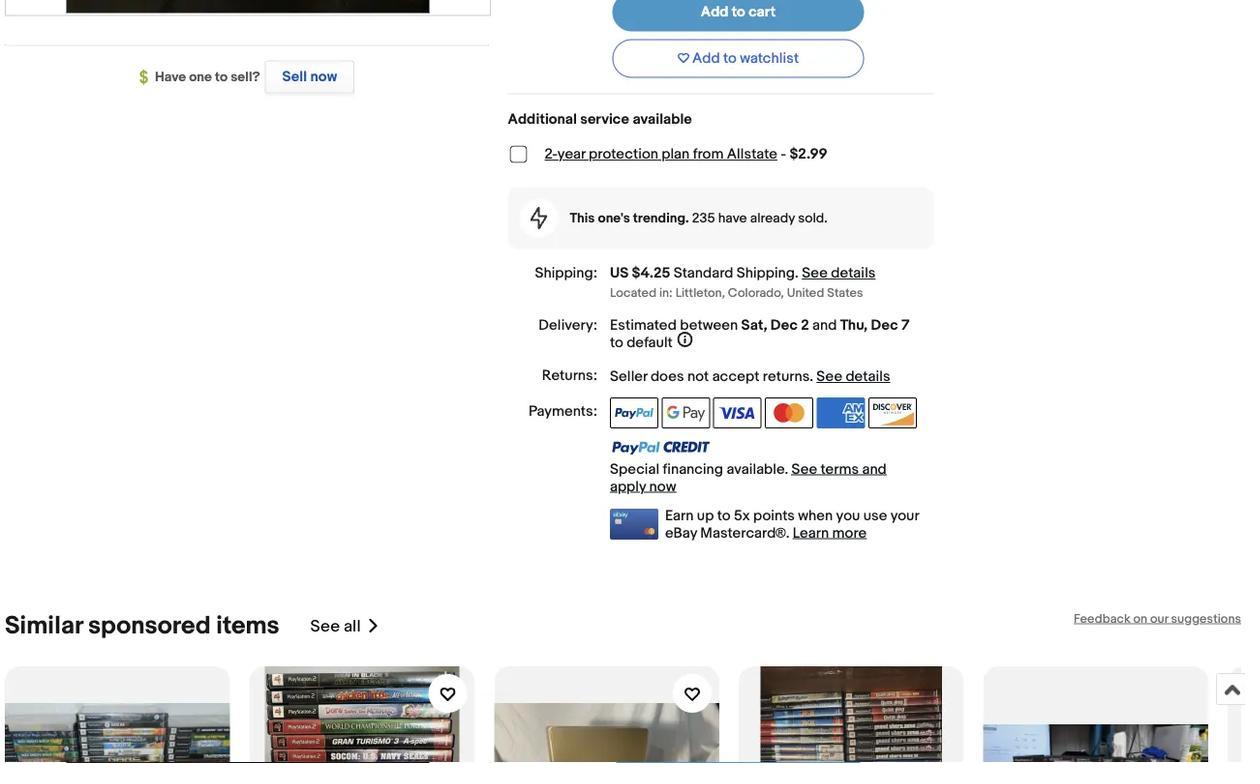 Task type: vqa. For each thing, say whether or not it's contained in the screenshot.
leftmost now
yes



Task type: locate. For each thing, give the bounding box(es) containing it.
details up states
[[831, 265, 876, 282]]

0 vertical spatial add
[[701, 3, 729, 21]]

dec
[[770, 317, 798, 334], [871, 317, 898, 334]]

see up american express image
[[816, 369, 842, 386]]

sell
[[282, 68, 307, 86]]

0 vertical spatial see details link
[[802, 265, 876, 282]]

returns
[[763, 369, 810, 386]]

dec left '2'
[[770, 317, 798, 334]]

sat,
[[741, 317, 767, 334]]

add for add to cart
[[701, 3, 729, 21]]

and right '2'
[[812, 317, 837, 334]]

details
[[831, 265, 876, 282], [846, 369, 890, 386]]

this one's trending. 235 have already sold.
[[570, 210, 827, 227]]

to
[[732, 3, 745, 21], [723, 50, 737, 67], [215, 69, 228, 86], [610, 334, 623, 352], [717, 507, 731, 525]]

add to watchlist
[[692, 50, 799, 67]]

additional
[[508, 111, 577, 128]]

accept
[[712, 369, 760, 386]]

1 vertical spatial now
[[649, 478, 676, 496]]

and inside see terms and apply now
[[862, 461, 887, 478]]

add
[[701, 3, 729, 21], [692, 50, 720, 67]]

see details link
[[802, 265, 876, 282], [816, 369, 890, 386]]

sell now
[[282, 68, 337, 86]]

0 horizontal spatial and
[[812, 317, 837, 334]]

your
[[890, 507, 919, 525]]

see inside us $4.25 standard shipping . see details located in: littleton, colorado, united states
[[802, 265, 828, 282]]

to inside earn up to 5x points when you use your ebay mastercard®.
[[717, 507, 731, 525]]

allstate
[[727, 146, 777, 163]]

0 horizontal spatial dec
[[770, 317, 798, 334]]

.
[[795, 265, 799, 282], [810, 369, 813, 386]]

learn more link
[[793, 525, 867, 542]]

and right terms
[[862, 461, 887, 478]]

mastercard®.
[[700, 525, 789, 542]]

terms
[[821, 461, 859, 478]]

littleton,
[[675, 286, 725, 301]]

and inside estimated between sat, dec 2 and thu, dec 7 to default
[[812, 317, 837, 334]]

now inside sell now link
[[310, 68, 337, 86]]

add for add to watchlist
[[692, 50, 720, 67]]

american express image
[[817, 398, 865, 429]]

see up united
[[802, 265, 828, 282]]

on
[[1133, 612, 1147, 627]]

1 vertical spatial add
[[692, 50, 720, 67]]

add left cart
[[701, 3, 729, 21]]

now up earn
[[649, 478, 676, 496]]

feedback on our suggestions link
[[1074, 612, 1241, 627]]

main content
[[508, 0, 934, 542]]

master card image
[[765, 398, 813, 429]]

main content containing add to cart
[[508, 0, 934, 542]]

to right one
[[215, 69, 228, 86]]

see left terms
[[791, 461, 817, 478]]

1 vertical spatial and
[[862, 461, 887, 478]]

when
[[798, 507, 833, 525]]

1 horizontal spatial and
[[862, 461, 887, 478]]

earn up to 5x points when you use your ebay mastercard®.
[[665, 507, 919, 542]]

1 vertical spatial details
[[846, 369, 890, 386]]

see
[[802, 265, 828, 282], [816, 369, 842, 386], [791, 461, 817, 478], [310, 617, 340, 637]]

0 horizontal spatial now
[[310, 68, 337, 86]]

0 horizontal spatial .
[[795, 265, 799, 282]]

thu,
[[840, 317, 868, 334]]

now right sell
[[310, 68, 337, 86]]

see details link up states
[[802, 265, 876, 282]]

delivery:
[[539, 317, 597, 334]]

and
[[812, 317, 837, 334], [862, 461, 887, 478]]

to left default
[[610, 334, 623, 352]]

2-
[[545, 146, 558, 163]]

details up discover image at the bottom of the page
[[846, 369, 890, 386]]

see terms and apply now
[[610, 461, 887, 496]]

us
[[610, 265, 629, 282]]

now
[[310, 68, 337, 86], [649, 478, 676, 496]]

trending.
[[633, 210, 689, 227]]

default
[[627, 334, 673, 352]]

paypal image
[[610, 398, 658, 429]]

similar sponsored items
[[5, 612, 279, 642]]

with details__icon image
[[530, 207, 548, 230]]

year
[[558, 146, 585, 163]]

1 vertical spatial .
[[810, 369, 813, 386]]

$4.25
[[632, 265, 670, 282]]

0 vertical spatial .
[[795, 265, 799, 282]]

have
[[155, 69, 186, 86]]

to left 5x
[[717, 507, 731, 525]]

one
[[189, 69, 212, 86]]

. up united
[[795, 265, 799, 282]]

google pay image
[[662, 398, 710, 429]]

between
[[680, 317, 738, 334]]

sold.
[[798, 210, 827, 227]]

1 horizontal spatial dec
[[871, 317, 898, 334]]

0 vertical spatial and
[[812, 317, 837, 334]]

1 horizontal spatial now
[[649, 478, 676, 496]]

dollar sign image
[[139, 70, 155, 85]]

service
[[580, 111, 629, 128]]

. up the master card image
[[810, 369, 813, 386]]

235
[[692, 210, 715, 227]]

0 vertical spatial now
[[310, 68, 337, 86]]

0 vertical spatial details
[[831, 265, 876, 282]]

add down add to cart link
[[692, 50, 720, 67]]

see details link up american express image
[[816, 369, 890, 386]]

earn
[[665, 507, 694, 525]]

to left watchlist
[[723, 50, 737, 67]]

dec left 7
[[871, 317, 898, 334]]

one's
[[598, 210, 630, 227]]

-
[[781, 146, 786, 163]]

visa image
[[713, 398, 762, 429]]

to left cart
[[732, 3, 745, 21]]



Task type: describe. For each thing, give the bounding box(es) containing it.
playstation 2 (ps2) games! pick & choose! many great games! great selection :) - picture 1 of 1 image
[[66, 0, 429, 13]]

watchlist
[[740, 50, 799, 67]]

to inside add to watchlist link
[[723, 50, 737, 67]]

financing
[[663, 461, 723, 478]]

see inside see terms and apply now
[[791, 461, 817, 478]]

see all
[[310, 617, 361, 637]]

this
[[570, 210, 595, 227]]

more
[[832, 525, 867, 542]]

$2.99
[[790, 146, 827, 163]]

5x
[[734, 507, 750, 525]]

to inside estimated between sat, dec 2 and thu, dec 7 to default
[[610, 334, 623, 352]]

1 dec from the left
[[770, 317, 798, 334]]

already
[[750, 210, 795, 227]]

located
[[610, 286, 656, 301]]

states
[[827, 286, 863, 301]]

up
[[697, 507, 714, 525]]

shipping:
[[535, 265, 597, 282]]

2 dec from the left
[[871, 317, 898, 334]]

available.
[[726, 461, 788, 478]]

add to cart link
[[612, 0, 864, 32]]

seller
[[610, 369, 647, 386]]

ebay
[[665, 525, 697, 542]]

colorado,
[[728, 286, 784, 301]]

learn more
[[793, 525, 867, 542]]

estimated
[[610, 317, 677, 334]]

1 horizontal spatial .
[[810, 369, 813, 386]]

add to watchlist link
[[612, 39, 864, 78]]

ebay mastercard image
[[610, 509, 658, 540]]

standard
[[674, 265, 733, 282]]

shipping
[[737, 265, 795, 282]]

additional service available
[[508, 111, 692, 128]]

sell now link
[[260, 61, 354, 93]]

estimated between sat, dec 2 and thu, dec 7 to default
[[610, 317, 909, 352]]

see terms and apply now link
[[610, 461, 887, 496]]

See all text field
[[310, 617, 361, 637]]

1 vertical spatial see details link
[[816, 369, 890, 386]]

paypal credit image
[[610, 440, 711, 456]]

in:
[[659, 286, 673, 301]]

now inside see terms and apply now
[[649, 478, 676, 496]]

discover image
[[868, 398, 917, 429]]

to inside add to cart link
[[732, 3, 745, 21]]

our
[[1150, 612, 1168, 627]]

use
[[863, 507, 887, 525]]

2-year protection plan from allstate - $2.99
[[545, 146, 827, 163]]

add to cart
[[701, 3, 776, 21]]

feedback on our suggestions
[[1074, 612, 1241, 627]]

learn
[[793, 525, 829, 542]]

sell?
[[231, 69, 260, 86]]

points
[[753, 507, 795, 525]]

special
[[610, 461, 659, 478]]

cart
[[749, 3, 776, 21]]

seller does not accept returns . see details
[[610, 369, 890, 386]]

items
[[216, 612, 279, 642]]

have one to sell?
[[155, 69, 260, 86]]

you
[[836, 507, 860, 525]]

apply
[[610, 478, 646, 496]]

2
[[801, 317, 809, 334]]

payments:
[[529, 403, 597, 420]]

available
[[633, 111, 692, 128]]

protection
[[589, 146, 658, 163]]

sponsored
[[88, 612, 211, 642]]

similar
[[5, 612, 83, 642]]

from
[[693, 146, 724, 163]]

have
[[718, 210, 747, 227]]

feedback
[[1074, 612, 1130, 627]]

see all link
[[310, 612, 380, 642]]

see left all
[[310, 617, 340, 637]]

details inside us $4.25 standard shipping . see details located in: littleton, colorado, united states
[[831, 265, 876, 282]]

not
[[687, 369, 709, 386]]

special financing available.
[[610, 461, 791, 478]]

suggestions
[[1171, 612, 1241, 627]]

. inside us $4.25 standard shipping . see details located in: littleton, colorado, united states
[[795, 265, 799, 282]]

returns:
[[542, 367, 597, 384]]

7
[[901, 317, 909, 334]]

does
[[651, 369, 684, 386]]

united
[[787, 286, 824, 301]]

us $4.25 standard shipping . see details located in: littleton, colorado, united states
[[610, 265, 876, 301]]

plan
[[662, 146, 690, 163]]

all
[[344, 617, 361, 637]]



